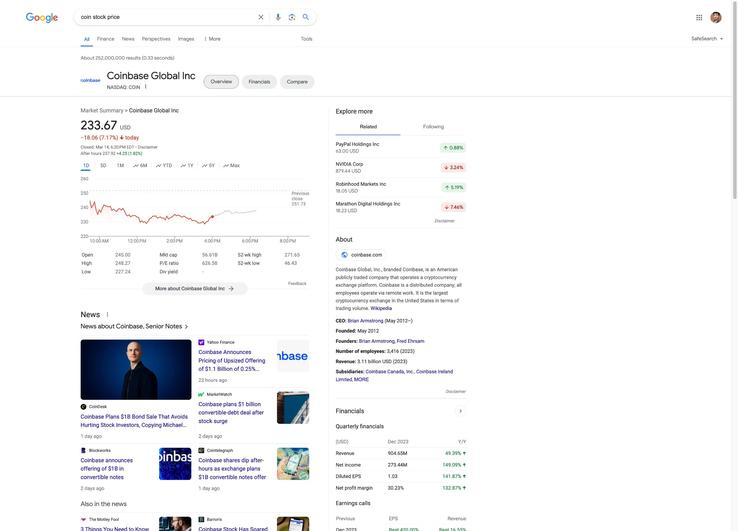 Task type: describe. For each thing, give the bounding box(es) containing it.
5 years element
[[202, 162, 215, 170]]

more options image
[[143, 84, 149, 89]]

up by 149.09% element
[[443, 462, 466, 468]]

search by voice image
[[274, 13, 282, 21]]

1 year element
[[181, 162, 193, 170]]

up by 141.87% element
[[443, 474, 466, 479]]

6 months element
[[133, 162, 147, 170]]

google image
[[26, 13, 58, 23]]

thumbnail image for coinbase global inc image
[[81, 78, 100, 82]]

search by image image
[[288, 13, 296, 21]]



Task type: vqa. For each thing, say whether or not it's contained in the screenshot.
footer within Google Maps element
no



Task type: locate. For each thing, give the bounding box(es) containing it.
navigation
[[0, 31, 732, 51]]

up by 49.39% element
[[445, 451, 466, 456]]

more options image
[[142, 83, 149, 90]]

tab list
[[81, 70, 466, 91]]

group
[[81, 160, 309, 173]]

down by 7.17% element
[[99, 134, 124, 141]]

up by 132.87% element
[[443, 485, 466, 491]]

year to date element
[[156, 162, 172, 170]]

section
[[329, 105, 466, 531]]

None search field
[[0, 9, 316, 25]]

tab panel
[[336, 138, 466, 217]]

heading
[[107, 70, 195, 82], [336, 107, 466, 116], [336, 235, 466, 244], [199, 348, 270, 373], [199, 400, 270, 426], [81, 413, 191, 429], [81, 456, 152, 482], [199, 456, 270, 482], [81, 500, 304, 508], [81, 525, 152, 531], [199, 525, 270, 531]]

Search text field
[[81, 13, 253, 22]]



